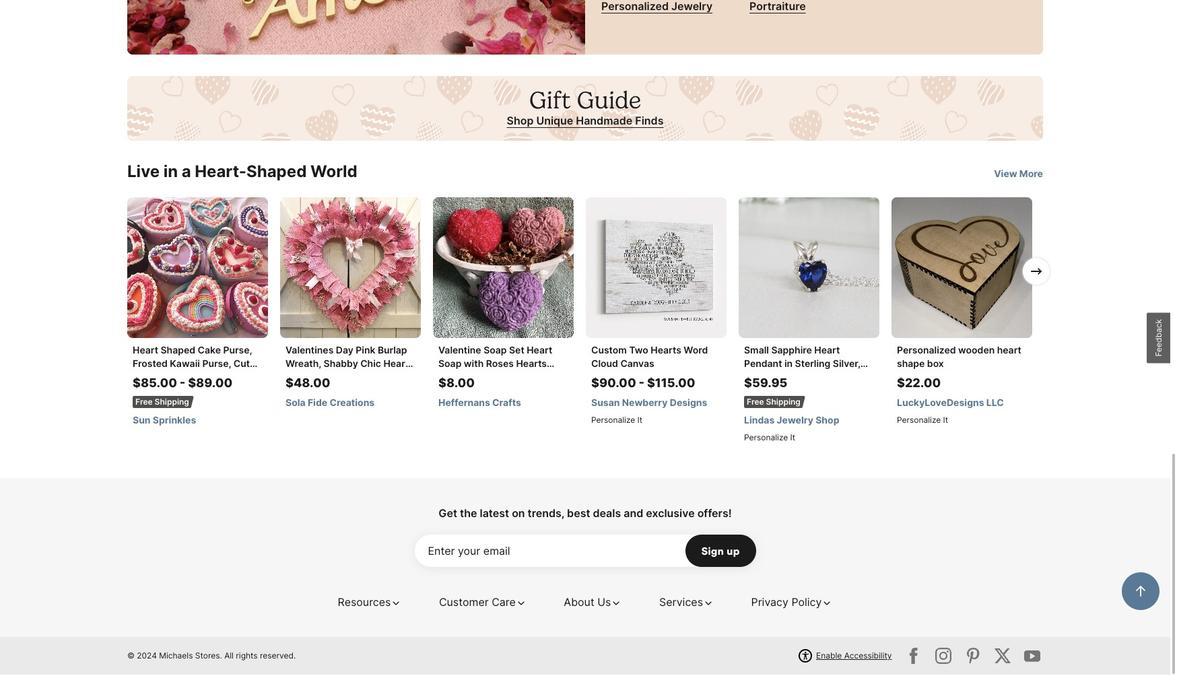 Task type: locate. For each thing, give the bounding box(es) containing it.
sprinkles
[[153, 416, 196, 427]]

1 twitter image from the left
[[903, 647, 925, 668]]

shop down necklace
[[816, 416, 840, 427]]

free up sun
[[135, 398, 153, 408]]

0 horizontal spatial -
[[180, 377, 185, 391]]

on
[[512, 508, 525, 521]]

two
[[629, 346, 648, 357]]

in down sapphire
[[785, 359, 793, 370]]

0 vertical spatial jewelry
[[672, 1, 713, 14]]

free up lindas
[[747, 398, 764, 408]]

1 shipping from the left
[[155, 398, 189, 408]]

jewelry for lindas
[[777, 416, 814, 427]]

services
[[659, 597, 703, 610]]

shop inside lindas jewelry shop personalize it
[[816, 416, 840, 427]]

1 horizontal spatial in
[[785, 359, 793, 370]]

$89.00
[[188, 377, 233, 391]]

shop inside gift guide shop unique handmade finds
[[507, 115, 534, 129]]

0 horizontal spatial personalize
[[591, 416, 635, 426]]

1 horizontal spatial free shipping
[[747, 398, 801, 408]]

shaped
[[247, 163, 307, 183]]

custom
[[591, 346, 627, 357]]

trends,
[[528, 508, 565, 521]]

personalize down luckylovedesigns
[[897, 416, 941, 426]]

0 horizontal spatial personalized
[[601, 1, 669, 14]]

0 horizontal spatial shop
[[507, 115, 534, 129]]

it down luckylovedesigns
[[943, 416, 948, 426]]

2 shipping from the left
[[766, 398, 801, 408]]

2 free shipping from the left
[[747, 398, 801, 408]]

0 horizontal spatial shipping
[[155, 398, 189, 408]]

small
[[744, 346, 769, 357]]

shop for gift
[[507, 115, 534, 129]]

personalize inside lindas jewelry shop personalize it
[[744, 434, 788, 444]]

2 twitter image from the left
[[933, 647, 954, 668]]

michaels
[[159, 652, 193, 662]]

free shipping for $59.95
[[747, 398, 801, 408]]

$85.00
[[133, 377, 177, 391]]

- right $85.00
[[180, 377, 185, 391]]

live
[[127, 163, 160, 183]]

1 horizontal spatial twitter image
[[992, 647, 1014, 668]]

it down newberry
[[638, 416, 643, 426]]

personalized
[[601, 1, 669, 14], [897, 346, 956, 357]]

0 horizontal spatial in
[[163, 163, 178, 183]]

1 horizontal spatial personalize
[[744, 434, 788, 444]]

resources button
[[338, 595, 402, 612]]

sign up
[[702, 546, 740, 559]]

$8.00
[[438, 377, 475, 391]]

personal image
[[127, 0, 585, 56]]

1 horizontal spatial -
[[639, 377, 645, 391]]

crafts
[[492, 398, 521, 410]]

valentine soap set  heart soap with roses hearts mothers day bridal shower wedding favor kids soaps  decorative soaps valentines guest soap 277484732349349888 image
[[433, 199, 574, 339]]

and
[[624, 508, 643, 521]]

finds
[[635, 115, 664, 129]]

about us button
[[564, 595, 622, 612]]

guide
[[577, 87, 641, 116]]

-
[[180, 377, 185, 391], [639, 377, 645, 391]]

word
[[684, 346, 708, 357]]

2 horizontal spatial it
[[943, 416, 948, 426]]

2 horizontal spatial personalize
[[897, 416, 941, 426]]

0 horizontal spatial jewelry
[[672, 1, 713, 14]]

it down "day" in the right of the page
[[790, 434, 796, 444]]

jewelry inside lindas jewelry shop personalize it
[[777, 416, 814, 427]]

best
[[567, 508, 590, 521]]

$90.00
[[591, 377, 636, 391]]

it inside lindas jewelry shop personalize it
[[790, 434, 796, 444]]

shipping down $59.95
[[766, 398, 801, 408]]

0 horizontal spatial free
[[135, 398, 153, 408]]

0 horizontal spatial it
[[638, 416, 643, 426]]

0 horizontal spatial free shipping
[[135, 398, 189, 408]]

shipping for $59.95
[[766, 398, 801, 408]]

1 horizontal spatial jewelry
[[777, 416, 814, 427]]

1 free shipping from the left
[[135, 398, 189, 408]]

$115.00
[[647, 377, 695, 391]]

personalize down lindas
[[744, 434, 788, 444]]

twitter image
[[903, 647, 925, 668], [933, 647, 954, 668]]

$48.00
[[286, 377, 330, 391]]

heart
[[997, 346, 1022, 357]]

customer care button
[[439, 595, 527, 612]]

creations
[[330, 398, 375, 410]]

0 vertical spatial in
[[163, 163, 178, 183]]

1 horizontal spatial shop
[[816, 416, 840, 427]]

services button
[[659, 595, 714, 612]]

2024
[[137, 652, 157, 662]]

2 free from the left
[[747, 398, 764, 408]]

1 vertical spatial personalized
[[897, 346, 956, 357]]

in
[[163, 163, 178, 183], [785, 359, 793, 370]]

0 vertical spatial personalized
[[601, 1, 669, 14]]

personalize down susan
[[591, 416, 635, 426]]

it
[[638, 416, 643, 426], [943, 416, 948, 426], [790, 434, 796, 444]]

1 horizontal spatial personalized
[[897, 346, 956, 357]]

heart
[[815, 346, 840, 357]]

sun sprinkles
[[133, 416, 196, 427]]

1 horizontal spatial shipping
[[766, 398, 801, 408]]

enable accessibility
[[816, 652, 892, 662]]

reserved.
[[260, 652, 296, 662]]

1 twitter image from the left
[[962, 647, 984, 668]]

in left a
[[163, 163, 178, 183]]

a
[[182, 163, 191, 183]]

get the latest on trends, best deals and exclusive offers!
[[439, 508, 732, 521]]

1 vertical spatial shop
[[816, 416, 840, 427]]

0 horizontal spatial twitter image
[[903, 647, 925, 668]]

twitter image
[[962, 647, 984, 668], [992, 647, 1014, 668]]

$59.95
[[744, 377, 788, 391]]

- up newberry
[[639, 377, 645, 391]]

valentines day pink burlap wreath, shabby chic heart wreath, boho heart wreath, farmhouse french cottage wreath, valentine front door wreath 284480383627198464 image
[[280, 199, 421, 339]]

sun
[[133, 416, 151, 427]]

exclusive
[[646, 508, 695, 521]]

designs
[[670, 398, 707, 410]]

get
[[439, 508, 457, 521]]

jewelry
[[672, 1, 713, 14], [777, 416, 814, 427]]

shop
[[507, 115, 534, 129], [816, 416, 840, 427]]

1 free from the left
[[135, 398, 153, 408]]

sterling
[[795, 359, 831, 370]]

customer care
[[439, 597, 516, 610]]

view
[[994, 169, 1017, 181]]

free for $85.00 - $89.00
[[135, 398, 153, 408]]

1 horizontal spatial twitter image
[[933, 647, 954, 668]]

shipping up sprinkles
[[155, 398, 189, 408]]

2 - from the left
[[639, 377, 645, 391]]

lindas
[[744, 416, 775, 427]]

0 horizontal spatial twitter image
[[962, 647, 984, 668]]

free shipping
[[135, 398, 189, 408], [747, 398, 801, 408]]

heart-
[[195, 163, 247, 183]]

privacy policy
[[751, 597, 822, 610]]

1 horizontal spatial free
[[747, 398, 764, 408]]

1 horizontal spatial it
[[790, 434, 796, 444]]

pendant
[[744, 359, 782, 370]]

shipping
[[155, 398, 189, 408], [766, 398, 801, 408]]

personalized inside 'personalized wooden heart shape box $22.00 luckylovedesigns llc personalize it'
[[897, 346, 956, 357]]

1 vertical spatial jewelry
[[777, 416, 814, 427]]

free shipping up "sun sprinkles"
[[135, 398, 189, 408]]

small sapphire heart pendant in sterling silver, valentines day necklace 238771770574012416 image
[[739, 199, 880, 339]]

jewelry for personalized
[[672, 1, 713, 14]]

portraiture
[[750, 1, 806, 14]]

personalize inside the custom two hearts word cloud canvas $90.00 - $115.00 susan newberry designs personalize it
[[591, 416, 635, 426]]

shop left unique
[[507, 115, 534, 129]]

custom two hearts word cloud canvas 226227039876120577 image
[[586, 199, 727, 339]]

free shipping down $59.95
[[747, 398, 801, 408]]

0 vertical spatial shop
[[507, 115, 534, 129]]

1 vertical spatial in
[[785, 359, 793, 370]]

privacy policy button
[[751, 595, 833, 612]]

up
[[727, 546, 740, 559]]

canvas
[[621, 359, 654, 370]]



Task type: vqa. For each thing, say whether or not it's contained in the screenshot.
product name is Wampi Fruit Farmhouse Swag Kitchen Swag Modern Décor Vibrant Timeless Swag Exotic Fruit Swag All Year Shabby Chic Swag Unique Farmhouse Swag image $
no



Task type: describe. For each thing, give the bounding box(es) containing it.
gift guide shop unique handmade finds
[[507, 87, 664, 129]]

us
[[598, 597, 611, 610]]

sign
[[702, 546, 724, 559]]

tabler image
[[1029, 265, 1045, 281]]

llc
[[987, 398, 1004, 410]]

live in a heart-shaped world
[[127, 163, 357, 183]]

necklace
[[814, 372, 857, 384]]

small sapphire heart pendant in sterling silver, valentines day necklace $59.95
[[744, 346, 861, 391]]

personalize inside 'personalized wooden heart shape box $22.00 luckylovedesigns llc personalize it'
[[897, 416, 941, 426]]

in inside small sapphire heart pendant in sterling silver, valentines day necklace $59.95
[[785, 359, 793, 370]]

$48.00 sola fide creations
[[286, 377, 375, 410]]

lindas jewelry shop personalize it
[[744, 416, 840, 444]]

sapphire
[[772, 346, 812, 357]]

$22.00
[[897, 377, 941, 391]]

youtube image
[[1022, 647, 1043, 668]]

©
[[127, 652, 135, 662]]

personalized for personalized wooden heart shape box $22.00 luckylovedesigns llc personalize it
[[897, 346, 956, 357]]

fide
[[308, 398, 327, 410]]

view more
[[994, 169, 1043, 181]]

personalized wooden heart shape box $22.00 luckylovedesigns llc personalize it
[[897, 346, 1022, 426]]

1 - from the left
[[180, 377, 185, 391]]

newberry
[[622, 398, 668, 410]]

2 twitter image from the left
[[992, 647, 1014, 668]]

custom two hearts word cloud canvas $90.00 - $115.00 susan newberry designs personalize it
[[591, 346, 708, 426]]

the
[[460, 508, 477, 521]]

privacy
[[751, 597, 789, 610]]

unique
[[536, 115, 573, 129]]

tabler image
[[116, 265, 132, 281]]

resources
[[338, 597, 391, 610]]

hearts
[[651, 346, 682, 357]]

personalized for personalized jewelry
[[601, 1, 669, 14]]

enable
[[816, 652, 842, 662]]

personalized wooden heart shape box 278589784353210368 image
[[892, 199, 1033, 339]]

gift
[[529, 87, 571, 116]]

$8.00 heffernans crafts
[[438, 377, 521, 410]]

rights
[[236, 652, 258, 662]]

it inside 'personalized wooden heart shape box $22.00 luckylovedesigns llc personalize it'
[[943, 416, 948, 426]]

day
[[795, 372, 812, 384]]

it inside the custom two hearts word cloud canvas $90.00 - $115.00 susan newberry designs personalize it
[[638, 416, 643, 426]]

valentines
[[744, 372, 792, 384]]

silver,
[[833, 359, 861, 370]]

about
[[564, 597, 595, 610]]

latest
[[480, 508, 509, 521]]

sign up button
[[685, 536, 756, 568]]

heffernans
[[438, 398, 490, 410]]

shipping for $85.00 - $89.00
[[155, 398, 189, 408]]

heart shaped cake purse, frosted kawaii purse, cute cake handbag, crossbody bag, unique fashion bag, novelty bag, unique purse 243595324455927808 image
[[127, 199, 268, 339]]

wooden
[[958, 346, 995, 357]]

about us
[[564, 597, 611, 610]]

free shipping for $85.00 - $89.00
[[135, 398, 189, 408]]

$85.00 - $89.00
[[133, 377, 233, 391]]

© 2024 michaels stores. all rights reserved.
[[127, 652, 296, 662]]

offers!
[[698, 508, 732, 521]]

- inside the custom two hearts word cloud canvas $90.00 - $115.00 susan newberry designs personalize it
[[639, 377, 645, 391]]

cloud
[[591, 359, 618, 370]]

all
[[224, 652, 234, 662]]

deals
[[593, 508, 621, 521]]

Enter your email field
[[415, 536, 756, 568]]

personalized jewelry
[[601, 1, 713, 14]]

accessibility
[[844, 652, 892, 662]]

customer
[[439, 597, 489, 610]]

shape
[[897, 359, 925, 370]]

policy
[[792, 597, 822, 610]]

box
[[927, 359, 944, 370]]

more
[[1020, 169, 1043, 181]]

luckylovedesigns
[[897, 398, 984, 410]]

free for $59.95
[[747, 398, 764, 408]]

shop for lindas
[[816, 416, 840, 427]]

handmade
[[576, 115, 633, 129]]

stores.
[[195, 652, 222, 662]]

sola
[[286, 398, 306, 410]]

care
[[492, 597, 516, 610]]



